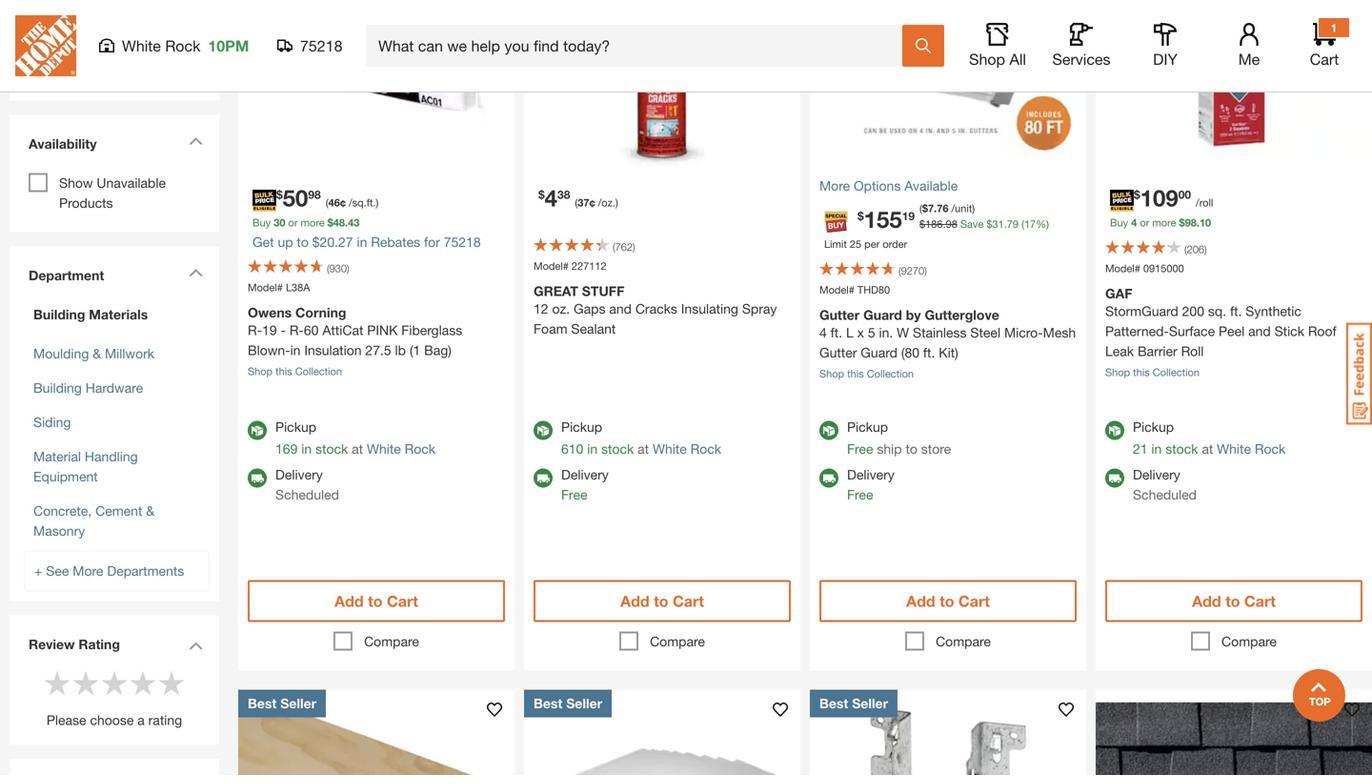 Task type: describe. For each thing, give the bounding box(es) containing it.
model# for pickup 21 in stock at white rock
[[1106, 262, 1141, 275]]

762
[[616, 241, 633, 253]]

4 inside gutter guard by gutterglove 4 ft. l x 5 in. w stainless steel micro-mesh gutter guard (80 ft. kit) shop this collection
[[820, 325, 827, 340]]

per
[[865, 238, 880, 250]]

shop this collection link for 50
[[248, 365, 342, 378]]

( 930 )
[[327, 262, 350, 275]]

rebates
[[371, 234, 421, 250]]

to for pickup 169 in stock at white rock
[[368, 592, 383, 610]]

delivery for pickup 21 in stock at white rock
[[1134, 467, 1181, 482]]

collection inside gutter guard by gutterglove 4 ft. l x 5 in. w stainless steel micro-mesh gutter guard (80 ft. kit) shop this collection
[[867, 368, 914, 380]]

cart for pickup 21 in stock at white rock
[[1245, 592, 1276, 610]]

shop this collection link for 109
[[1106, 366, 1200, 378]]

more inside + see more departments link
[[73, 563, 103, 579]]

4 ft. l x 5 in. w stainless steel micro-mesh gutter guard (80 ft. kit) image
[[810, 0, 1087, 166]]

add for free
[[907, 592, 936, 610]]

2 white rock link from the left
[[653, 441, 722, 457]]

at for 109
[[1203, 441, 1214, 457]]

( 762 )
[[613, 241, 636, 253]]

white for pickup 610 in stock at white rock
[[653, 441, 687, 457]]

lus zmax galvanized face-mount joist hanger for 2x6 nominal lumber image
[[810, 690, 1087, 775]]

add to cart button for 21 in stock
[[1106, 580, 1363, 622]]

$ inside "( 46 ¢ /sq.ft. ) buy 30 or more $ 48 . 43 get up to $20.27 in  rebates for 75218"
[[328, 216, 333, 229]]

add to cart for 21 in stock
[[1193, 592, 1276, 610]]

in for pickup 610 in stock at white rock
[[587, 441, 598, 457]]

surface
[[1170, 323, 1216, 339]]

a
[[138, 712, 145, 728]]

stock inside pickup 610 in stock at white rock
[[602, 441, 634, 457]]

to for pickup 21 in stock at white rock
[[1226, 592, 1241, 610]]

1 r- from the left
[[248, 322, 262, 338]]

add to cart for 169 in stock
[[335, 592, 418, 610]]

steel
[[971, 325, 1001, 340]]

best seller for stair parts 48 in. x 11-1/2 in. x 1 in. unfinished pine plain cut engineered stair tread image
[[248, 695, 317, 711]]

98 inside ( $ 7 . 76 /unit ) $ 186 . 98 save $ 31 . 79 ( 17 %) limit 25 per order
[[946, 218, 958, 230]]

00
[[1179, 188, 1192, 201]]

material handling equipment link
[[33, 449, 138, 484]]

cart for pickup free ship to store
[[959, 592, 990, 610]]

materials
[[89, 307, 148, 322]]

see
[[46, 563, 69, 579]]

siding link
[[33, 414, 71, 430]]

+
[[34, 563, 42, 579]]

76
[[937, 202, 949, 215]]

delivery for pickup 169 in stock at white rock
[[276, 467, 323, 482]]

diy
[[1154, 50, 1178, 68]]

timberline natural shadow charcoal algae resistant architectural shingles (33.33 sq. ft. per bundle) (21-pieces) image
[[1096, 690, 1373, 775]]

pickup 169 in stock at white rock
[[276, 419, 436, 457]]

free 2-3 day delivery
[[59, 29, 187, 45]]

scheduled for 50
[[276, 487, 339, 502]]

27.5
[[366, 342, 391, 358]]

(80
[[902, 345, 920, 360]]

$ inside $ 50 98
[[276, 188, 283, 201]]

model# for pickup 610 in stock at white rock
[[534, 260, 569, 272]]

1 vertical spatial day
[[99, 63, 122, 79]]

available for pickup image for free
[[820, 421, 839, 440]]

best seller for garage door insulation kit (8-pieces) image
[[534, 695, 603, 711]]

best seller for lus zmax galvanized face-mount joist hanger for 2x6 nominal lumber image
[[820, 695, 889, 711]]

. left 17
[[1005, 218, 1007, 230]]

at for 50
[[352, 441, 363, 457]]

add to cart button for free
[[820, 580, 1077, 622]]

delivery free for 610
[[562, 467, 609, 502]]

all
[[1010, 50, 1027, 68]]

. up 186
[[934, 202, 937, 215]]

for
[[424, 234, 440, 250]]

31
[[993, 218, 1005, 230]]

and inside gaf stormguard 200 sq. ft. synthetic patterned-surface peel and stick roof leak barrier roll shop this collection
[[1249, 323, 1271, 339]]

rating
[[79, 636, 120, 652]]

add for 169 in stock
[[335, 592, 364, 610]]

2 star symbol image from the left
[[129, 669, 157, 697]]

186
[[926, 218, 943, 230]]

1 horizontal spatial shop this collection link
[[820, 368, 914, 380]]

services
[[1053, 50, 1111, 68]]

$ 50 98
[[276, 184, 321, 211]]

material handling equipment
[[33, 449, 138, 484]]

corning
[[296, 305, 346, 320]]

$ 109 00
[[1134, 184, 1192, 211]]

lb
[[395, 342, 406, 358]]

or inside /roll buy 4 or more $ 98 . 10
[[1141, 216, 1150, 229]]

material
[[33, 449, 81, 464]]

handling
[[85, 449, 138, 464]]

930
[[330, 262, 347, 275]]

show unavailable products link
[[59, 175, 166, 211]]

atticat
[[323, 322, 364, 338]]

departments
[[107, 563, 184, 579]]

rock for pickup 169 in stock at white rock
[[405, 441, 436, 457]]

this inside gaf stormguard 200 sq. ft. synthetic patterned-surface peel and stick roof leak barrier roll shop this collection
[[1134, 366, 1150, 378]]

shop inside gutter guard by gutterglove 4 ft. l x 5 in. w stainless steel micro-mesh gutter guard (80 ft. kit) shop this collection
[[820, 368, 845, 380]]

98 inside /roll buy 4 or more $ 98 . 10
[[1186, 216, 1197, 229]]

3
[[102, 29, 109, 45]]

pickup free ship to store
[[848, 419, 952, 457]]

same-
[[59, 63, 99, 79]]

white rock link for 50
[[367, 441, 436, 457]]

( 206 )
[[1185, 243, 1208, 256]]

free down "pickup free ship to store"
[[848, 487, 874, 502]]

available for pickup image for 610 in stock
[[534, 421, 553, 440]]

98 inside $ 50 98
[[308, 188, 321, 201]]

+ see more departments
[[34, 563, 184, 579]]

pickup for 169
[[276, 419, 317, 435]]

$ inside $ 155 19
[[858, 209, 864, 223]]

( right 79
[[1022, 218, 1025, 230]]

more inside "( 46 ¢ /sq.ft. ) buy 30 or more $ 48 . 43 get up to $20.27 in  rebates for 75218"
[[301, 216, 325, 229]]

show unavailable products
[[59, 175, 166, 211]]

( for ( 762 )
[[613, 241, 616, 253]]

model# 227112
[[534, 260, 607, 272]]

insulation
[[304, 342, 362, 358]]

me button
[[1219, 23, 1280, 69]]

48
[[333, 216, 345, 229]]

( 46 ¢ /sq.ft. ) buy 30 or more $ 48 . 43 get up to $20.27 in  rebates for 75218
[[253, 196, 481, 250]]

37
[[578, 196, 590, 209]]

foam
[[534, 321, 568, 337]]

delivery scheduled for 50
[[276, 467, 339, 502]]

stock for 109
[[1166, 441, 1199, 457]]

pink
[[367, 322, 398, 338]]

in for pickup 21 in stock at white rock
[[1152, 441, 1162, 457]]

patterned-
[[1106, 323, 1170, 339]]

seller for lus zmax galvanized face-mount joist hanger for 2x6 nominal lumber image
[[852, 695, 889, 711]]

to inside "( 46 ¢ /sq.ft. ) buy 30 or more $ 48 . 43 get up to $20.27 in  rebates for 75218"
[[297, 234, 309, 250]]

white rock link for 109
[[1218, 441, 1286, 457]]

model# left thd80
[[820, 284, 855, 296]]

great stuff 12 oz. gaps and cracks insulating spray foam sealant
[[534, 283, 777, 337]]

same-day delivery
[[59, 63, 173, 79]]

ft. inside gaf stormguard 200 sq. ft. synthetic patterned-surface peel and stick roof leak barrier roll shop this collection
[[1231, 303, 1243, 319]]

( for ( 930 )
[[327, 262, 330, 275]]

( 9270 )
[[899, 265, 927, 277]]

add for 610 in stock
[[621, 592, 650, 610]]

1 gutter from the top
[[820, 307, 860, 323]]

10
[[1200, 216, 1212, 229]]

order
[[883, 238, 908, 250]]

delivery for pickup free ship to store
[[848, 467, 895, 482]]

stuff
[[582, 283, 625, 299]]

products
[[59, 195, 113, 211]]

( for ( 46 ¢ /sq.ft. ) buy 30 or more $ 48 . 43 get up to $20.27 in  rebates for 75218
[[326, 196, 329, 209]]

moulding
[[33, 346, 89, 361]]

. inside /roll buy 4 or more $ 98 . 10
[[1197, 216, 1200, 229]]

1 star symbol image from the left
[[43, 669, 72, 697]]

to for pickup free ship to store
[[940, 592, 955, 610]]

seller for garage door insulation kit (8-pieces) image
[[566, 695, 603, 711]]

garage door insulation kit (8-pieces) image
[[524, 690, 801, 775]]

+ see more departments link
[[24, 551, 210, 592]]

millwork
[[105, 346, 154, 361]]

buy inside /roll buy 4 or more $ 98 . 10
[[1111, 216, 1129, 229]]

great
[[534, 283, 579, 299]]

spray
[[743, 301, 777, 317]]

/unit
[[952, 202, 973, 215]]

best for stair parts 48 in. x 11-1/2 in. x 1 in. unfinished pine plain cut engineered stair tread image
[[248, 695, 277, 711]]

19 inside $ 155 19
[[903, 209, 915, 223]]

/roll buy 4 or more $ 98 . 10
[[1111, 196, 1214, 229]]

75218 inside "( 46 ¢ /sq.ft. ) buy 30 or more $ 48 . 43 get up to $20.27 in  rebates for 75218"
[[444, 234, 481, 250]]

stormguard
[[1106, 303, 1179, 319]]

21
[[1134, 441, 1148, 457]]

stock for 50
[[316, 441, 348, 457]]

stainless
[[913, 325, 967, 340]]

& inside concrete, cement & masonry
[[146, 503, 155, 519]]

stormguard 200 sq. ft. synthetic patterned-surface peel and stick roof leak barrier roll image
[[1096, 0, 1373, 166]]

please
[[47, 712, 86, 728]]

(1
[[410, 342, 421, 358]]

me
[[1239, 50, 1261, 68]]

free left 2-
[[59, 29, 85, 45]]

to for pickup 610 in stock at white rock
[[654, 592, 669, 610]]

available shipping image for 21 in stock
[[1106, 469, 1125, 488]]

3 star symbol image from the left
[[157, 669, 186, 697]]

shop inside button
[[970, 50, 1006, 68]]

show
[[59, 175, 93, 191]]

rock for pickup 21 in stock at white rock
[[1255, 441, 1286, 457]]

pickup 610 in stock at white rock
[[562, 419, 722, 457]]

model# thd80
[[820, 284, 891, 296]]

rock for pickup 610 in stock at white rock
[[691, 441, 722, 457]]



Task type: locate. For each thing, give the bounding box(es) containing it.
1 caret icon image from the top
[[189, 137, 203, 145]]

more left 48
[[301, 216, 325, 229]]

3 best from the left
[[820, 695, 849, 711]]

75218 right for
[[444, 234, 481, 250]]

1 best from the left
[[248, 695, 277, 711]]

day right 3
[[113, 29, 136, 45]]

2 building from the top
[[33, 380, 82, 396]]

3 seller from the left
[[852, 695, 889, 711]]

7
[[929, 202, 934, 215]]

more right see
[[73, 563, 103, 579]]

3 at from the left
[[1203, 441, 1214, 457]]

0 horizontal spatial best
[[248, 695, 277, 711]]

building for building materials
[[33, 307, 85, 322]]

this down x
[[848, 368, 864, 380]]

( down $20.27
[[327, 262, 330, 275]]

this down blown-
[[276, 365, 292, 378]]

delivery down 21
[[1134, 467, 1181, 482]]

review
[[29, 636, 75, 652]]

model# 0915000
[[1106, 262, 1185, 275]]

4 add from the left
[[1193, 592, 1222, 610]]

)
[[376, 196, 379, 209], [616, 196, 619, 209], [973, 202, 975, 215], [633, 241, 636, 253], [1205, 243, 1208, 256], [347, 262, 350, 275], [925, 265, 927, 277]]

scheduled down 21
[[1134, 487, 1197, 502]]

98 left '10'
[[1186, 216, 1197, 229]]

pickup inside pickup 610 in stock at white rock
[[562, 419, 603, 435]]

2 seller from the left
[[566, 695, 603, 711]]

) inside $ 4 38 ( 37 ¢ /oz. )
[[616, 196, 619, 209]]

pickup for 610
[[562, 419, 603, 435]]

building materials link
[[29, 305, 200, 325]]

department
[[29, 267, 104, 283]]

( down /oz.
[[613, 241, 616, 253]]

4 pickup from the left
[[1134, 419, 1175, 435]]

1 white rock link from the left
[[367, 441, 436, 457]]

more inside more options available link
[[820, 178, 851, 194]]

building hardware
[[33, 380, 143, 396]]

collection inside "owens corning r-19 - r-60 atticat pink fiberglass blown-in insulation 27.5 lb (1 bag) shop this collection"
[[295, 365, 342, 378]]

79
[[1007, 218, 1019, 230]]

2 vertical spatial 4
[[820, 325, 827, 340]]

review rating link
[[29, 634, 153, 654]]

1 horizontal spatial 19
[[903, 209, 915, 223]]

concrete,
[[33, 503, 92, 519]]

43
[[348, 216, 360, 229]]

3 add to cart button from the left
[[820, 580, 1077, 622]]

white inside pickup 169 in stock at white rock
[[367, 441, 401, 457]]

( for ( $ 7 . 76 /unit ) $ 186 . 98 save $ 31 . 79 ( 17 %) limit 25 per order
[[920, 202, 923, 215]]

3 add from the left
[[907, 592, 936, 610]]

46
[[329, 196, 340, 209]]

1 available shipping image from the left
[[534, 469, 553, 488]]

0 vertical spatial building
[[33, 307, 85, 322]]

3 available shipping image from the left
[[1106, 469, 1125, 488]]

0 vertical spatial and
[[610, 301, 632, 317]]

delivery scheduled
[[276, 467, 339, 502], [1134, 467, 1197, 502]]

2 horizontal spatial this
[[1134, 366, 1150, 378]]

r- down owens
[[248, 322, 262, 338]]

compare for pickup 21 in stock at white rock
[[1222, 634, 1277, 649]]

1 vertical spatial ft.
[[831, 325, 843, 340]]

review rating
[[29, 636, 120, 652]]

delivery down '610'
[[562, 467, 609, 482]]

2 add to cart button from the left
[[534, 580, 791, 622]]

in
[[357, 234, 367, 250], [290, 342, 301, 358], [301, 441, 312, 457], [587, 441, 598, 457], [1152, 441, 1162, 457]]

ft. right sq.
[[1231, 303, 1243, 319]]

pickup up ship
[[848, 419, 889, 435]]

w
[[897, 325, 910, 340]]

2 horizontal spatial 98
[[1186, 216, 1197, 229]]

save
[[961, 218, 984, 230]]

compare for pickup 610 in stock at white rock
[[650, 634, 705, 649]]

add to cart for free
[[907, 592, 990, 610]]

best seller
[[248, 695, 317, 711], [534, 695, 603, 711], [820, 695, 889, 711]]

) inside ( $ 7 . 76 /unit ) $ 186 . 98 save $ 31 . 79 ( 17 %) limit 25 per order
[[973, 202, 975, 215]]

in inside pickup 610 in stock at white rock
[[587, 441, 598, 457]]

delivery free for free
[[848, 467, 895, 502]]

in right 21
[[1152, 441, 1162, 457]]

add to cart
[[335, 592, 418, 610], [621, 592, 704, 610], [907, 592, 990, 610], [1193, 592, 1276, 610]]

delivery down free 2-3 day delivery on the top of the page
[[126, 63, 173, 79]]

2 best from the left
[[534, 695, 563, 711]]

ft. right "(80"
[[924, 345, 936, 360]]

60
[[304, 322, 319, 338]]

0 horizontal spatial star symbol image
[[43, 669, 72, 697]]

1 horizontal spatial buy
[[1111, 216, 1129, 229]]

1 horizontal spatial star symbol image
[[100, 669, 129, 697]]

1 ¢ from the left
[[340, 196, 346, 209]]

0 horizontal spatial 75218
[[300, 37, 343, 55]]

0 vertical spatial 4
[[545, 184, 558, 211]]

1 horizontal spatial more
[[820, 178, 851, 194]]

1 horizontal spatial or
[[1141, 216, 1150, 229]]

2-
[[89, 29, 102, 45]]

1 horizontal spatial more
[[1153, 216, 1177, 229]]

( for ( 9270 )
[[899, 265, 902, 277]]

kit)
[[939, 345, 959, 360]]

rock inside pickup 610 in stock at white rock
[[691, 441, 722, 457]]

diy button
[[1135, 23, 1196, 69]]

2 horizontal spatial best seller
[[820, 695, 889, 711]]

add to cart button for 610 in stock
[[534, 580, 791, 622]]

1 pickup from the left
[[276, 419, 317, 435]]

l38a
[[286, 281, 310, 294]]

shop inside "owens corning r-19 - r-60 atticat pink fiberglass blown-in insulation 27.5 lb (1 bag) shop this collection"
[[248, 365, 273, 378]]

gutter
[[820, 307, 860, 323], [820, 345, 857, 360]]

0 horizontal spatial or
[[288, 216, 298, 229]]

0 horizontal spatial seller
[[281, 695, 317, 711]]

pickup inside pickup 21 in stock at white rock
[[1134, 419, 1175, 435]]

2 horizontal spatial at
[[1203, 441, 1214, 457]]

delivery for pickup 610 in stock at white rock
[[562, 467, 609, 482]]

0 horizontal spatial 4
[[545, 184, 558, 211]]

( inside "( 46 ¢ /sq.ft. ) buy 30 or more $ 48 . 43 get up to $20.27 in  rebates for 75218"
[[326, 196, 329, 209]]

155
[[864, 205, 903, 233]]

3 best seller from the left
[[820, 695, 889, 711]]

4 add to cart from the left
[[1193, 592, 1276, 610]]

gaps
[[574, 301, 606, 317]]

2 stock from the left
[[602, 441, 634, 457]]

4 inside /roll buy 4 or more $ 98 . 10
[[1132, 216, 1138, 229]]

¢ inside "( 46 ¢ /sq.ft. ) buy 30 or more $ 48 . 43 get up to $20.27 in  rebates for 75218"
[[340, 196, 346, 209]]

$
[[276, 188, 283, 201], [539, 188, 545, 201], [1134, 188, 1141, 201], [923, 202, 929, 215], [858, 209, 864, 223], [328, 216, 333, 229], [1180, 216, 1186, 229], [920, 218, 926, 230], [987, 218, 993, 230]]

1 vertical spatial gutter
[[820, 345, 857, 360]]

1 delivery free from the left
[[562, 467, 609, 502]]

2 pickup from the left
[[562, 419, 603, 435]]

delivery
[[140, 29, 187, 45], [126, 63, 173, 79], [276, 467, 323, 482], [562, 467, 609, 482], [848, 467, 895, 482], [1134, 467, 1181, 482]]

( inside $ 4 38 ( 37 ¢ /oz. )
[[575, 196, 578, 209]]

caret icon image for availability
[[189, 137, 203, 145]]

and inside "great stuff 12 oz. gaps and cracks insulating spray foam sealant"
[[610, 301, 632, 317]]

star symbol image up rating on the bottom left of the page
[[157, 669, 186, 697]]

buy inside "( 46 ¢ /sq.ft. ) buy 30 or more $ 48 . 43 get up to $20.27 in  rebates for 75218"
[[253, 216, 271, 229]]

2 available for pickup image from the left
[[534, 421, 553, 440]]

1 horizontal spatial star symbol image
[[129, 669, 157, 697]]

at inside pickup 21 in stock at white rock
[[1203, 441, 1214, 457]]

model#
[[534, 260, 569, 272], [1106, 262, 1141, 275], [248, 281, 283, 294], [820, 284, 855, 296]]

1 seller from the left
[[281, 695, 317, 711]]

and down stuff
[[610, 301, 632, 317]]

2 horizontal spatial ft.
[[1231, 303, 1243, 319]]

1 horizontal spatial stock
[[602, 441, 634, 457]]

department link
[[19, 256, 210, 295]]

available shipping image for free
[[820, 469, 839, 488]]

( left 7
[[920, 202, 923, 215]]

0 vertical spatial 75218
[[300, 37, 343, 55]]

collection down "(80"
[[867, 368, 914, 380]]

more left options
[[820, 178, 851, 194]]

r-
[[248, 322, 262, 338], [290, 322, 304, 338]]

4 left '37'
[[545, 184, 558, 211]]

delivery free down '610'
[[562, 467, 609, 502]]

2 delivery scheduled from the left
[[1134, 467, 1197, 502]]

0 horizontal spatial and
[[610, 301, 632, 317]]

3 caret icon image from the top
[[189, 642, 203, 650]]

blown-
[[248, 342, 290, 358]]

r- right "-"
[[290, 322, 304, 338]]

synthetic
[[1246, 303, 1302, 319]]

3 pickup from the left
[[848, 419, 889, 435]]

delivery down 169
[[276, 467, 323, 482]]

&
[[93, 346, 101, 361], [146, 503, 155, 519]]

3 available for pickup image from the left
[[820, 421, 839, 440]]

0 horizontal spatial more
[[301, 216, 325, 229]]

collection down insulation
[[295, 365, 342, 378]]

this down barrier
[[1134, 366, 1150, 378]]

0 horizontal spatial more
[[73, 563, 103, 579]]

in down '43'
[[357, 234, 367, 250]]

2 horizontal spatial available shipping image
[[1106, 469, 1125, 488]]

2 horizontal spatial shop this collection link
[[1106, 366, 1200, 378]]

delivery scheduled for 109
[[1134, 467, 1197, 502]]

choose
[[90, 712, 134, 728]]

best for lus zmax galvanized face-mount joist hanger for 2x6 nominal lumber image
[[820, 695, 849, 711]]

in right 169
[[301, 441, 312, 457]]

stock inside pickup 21 in stock at white rock
[[1166, 441, 1199, 457]]

shop this collection link down 5
[[820, 368, 914, 380]]

concrete, cement & masonry
[[33, 503, 155, 539]]

get up to $20.27 in  rebates for 75218 button
[[253, 234, 481, 250]]

2 horizontal spatial seller
[[852, 695, 889, 711]]

more inside /roll buy 4 or more $ 98 . 10
[[1153, 216, 1177, 229]]

0 horizontal spatial white rock link
[[367, 441, 436, 457]]

caret icon image inside availability link
[[189, 137, 203, 145]]

in inside "owens corning r-19 - r-60 atticat pink fiberglass blown-in insulation 27.5 lb (1 bag) shop this collection"
[[290, 342, 301, 358]]

1 horizontal spatial at
[[638, 441, 649, 457]]

1 vertical spatial and
[[1249, 323, 1271, 339]]

1 vertical spatial guard
[[861, 345, 898, 360]]

0 horizontal spatial star symbol image
[[72, 669, 100, 697]]

free inside "pickup free ship to store"
[[848, 441, 874, 457]]

75218 right 10pm
[[300, 37, 343, 55]]

leak
[[1106, 343, 1135, 359]]

2 horizontal spatial stock
[[1166, 441, 1199, 457]]

. up $20.27
[[345, 216, 348, 229]]

or down 109
[[1141, 216, 1150, 229]]

2 add to cart from the left
[[621, 592, 704, 610]]

4 compare from the left
[[1222, 634, 1277, 649]]

or inside "( 46 ¢ /sq.ft. ) buy 30 or more $ 48 . 43 get up to $20.27 in  rebates for 75218"
[[288, 216, 298, 229]]

ft. left l
[[831, 325, 843, 340]]

4 down "$ 109 00"
[[1132, 216, 1138, 229]]

compare up garage door insulation kit (8-pieces) image
[[650, 634, 705, 649]]

building down moulding
[[33, 380, 82, 396]]

( right $ 50 98
[[326, 196, 329, 209]]

guard up 'in.'
[[864, 307, 903, 323]]

0 horizontal spatial r-
[[248, 322, 262, 338]]

mesh
[[1044, 325, 1076, 340]]

thd80
[[858, 284, 891, 296]]

0 vertical spatial 19
[[903, 209, 915, 223]]

2 delivery free from the left
[[848, 467, 895, 502]]

guard down 'in.'
[[861, 345, 898, 360]]

1 available for pickup image from the left
[[248, 421, 267, 440]]

1 vertical spatial 4
[[1132, 216, 1138, 229]]

pickup up 169
[[276, 419, 317, 435]]

2 star symbol image from the left
[[100, 669, 129, 697]]

0 horizontal spatial 19
[[262, 322, 277, 338]]

1 at from the left
[[352, 441, 363, 457]]

1 scheduled from the left
[[276, 487, 339, 502]]

& right cement
[[146, 503, 155, 519]]

1 horizontal spatial available for pickup image
[[534, 421, 553, 440]]

building
[[33, 307, 85, 322], [33, 380, 82, 396]]

stock inside pickup 169 in stock at white rock
[[316, 441, 348, 457]]

19 left "-"
[[262, 322, 277, 338]]

add to cart button for 169 in stock
[[248, 580, 505, 622]]

0 vertical spatial &
[[93, 346, 101, 361]]

star symbol image
[[43, 669, 72, 697], [100, 669, 129, 697], [157, 669, 186, 697]]

stock right 169
[[316, 441, 348, 457]]

( right 38
[[575, 196, 578, 209]]

rock inside pickup 21 in stock at white rock
[[1255, 441, 1286, 457]]

white for pickup 21 in stock at white rock
[[1218, 441, 1252, 457]]

gutterglove
[[925, 307, 1000, 323]]

1 or from the left
[[288, 216, 298, 229]]

available shipping image
[[534, 469, 553, 488], [820, 469, 839, 488], [1106, 469, 1125, 488]]

1 horizontal spatial scheduled
[[1134, 487, 1197, 502]]

1 add to cart button from the left
[[248, 580, 505, 622]]

delivery down ship
[[848, 467, 895, 482]]

feedback link image
[[1347, 322, 1373, 425]]

0 horizontal spatial scheduled
[[276, 487, 339, 502]]

0 horizontal spatial delivery scheduled
[[276, 467, 339, 502]]

19 inside "owens corning r-19 - r-60 atticat pink fiberglass blown-in insulation 27.5 lb (1 bag) shop this collection"
[[262, 322, 277, 338]]

gaf
[[1106, 286, 1133, 301]]

2 horizontal spatial star symbol image
[[157, 669, 186, 697]]

compare for pickup 169 in stock at white rock
[[364, 634, 419, 649]]

2 horizontal spatial 4
[[1132, 216, 1138, 229]]

1 vertical spatial building
[[33, 380, 82, 396]]

3 white rock link from the left
[[1218, 441, 1286, 457]]

0 horizontal spatial ¢
[[340, 196, 346, 209]]

free down '610'
[[562, 487, 588, 502]]

19 left 7
[[903, 209, 915, 223]]

cart for pickup 169 in stock at white rock
[[387, 592, 418, 610]]

cart for pickup 610 in stock at white rock
[[673, 592, 704, 610]]

0 vertical spatial caret icon image
[[189, 137, 203, 145]]

1 horizontal spatial r-
[[290, 322, 304, 338]]

1 compare from the left
[[364, 634, 419, 649]]

shop this collection link down barrier
[[1106, 366, 1200, 378]]

1
[[1332, 21, 1338, 34]]

collection down roll
[[1153, 366, 1200, 378]]

3 add to cart from the left
[[907, 592, 990, 610]]

moulding & millwork link
[[33, 346, 154, 361]]

in for pickup 169 in stock at white rock
[[301, 441, 312, 457]]

19
[[903, 209, 915, 223], [262, 322, 277, 338]]

owens
[[248, 305, 292, 320]]

1 best seller from the left
[[248, 695, 317, 711]]

to inside "pickup free ship to store"
[[906, 441, 918, 457]]

caret icon image
[[189, 137, 203, 145], [189, 268, 203, 277], [189, 642, 203, 650]]

more down "$ 109 00"
[[1153, 216, 1177, 229]]

$ 4 38 ( 37 ¢ /oz. )
[[539, 184, 619, 211]]

seller for stair parts 48 in. x 11-1/2 in. x 1 in. unfinished pine plain cut engineered stair tread image
[[281, 695, 317, 711]]

1 horizontal spatial collection
[[867, 368, 914, 380]]

pickup inside pickup 169 in stock at white rock
[[276, 419, 317, 435]]

delivery free down ship
[[848, 467, 895, 502]]

2 horizontal spatial collection
[[1153, 366, 1200, 378]]

gutter down l
[[820, 345, 857, 360]]

2 at from the left
[[638, 441, 649, 457]]

$ inside $ 4 38 ( 37 ¢ /oz. )
[[539, 188, 545, 201]]

2 or from the left
[[1141, 216, 1150, 229]]

best
[[248, 695, 277, 711], [534, 695, 563, 711], [820, 695, 849, 711]]

buy up model# 0915000
[[1111, 216, 1129, 229]]

0 horizontal spatial buy
[[253, 216, 271, 229]]

peel
[[1219, 323, 1245, 339]]

add to cart for 610 in stock
[[621, 592, 704, 610]]

1 horizontal spatial best seller
[[534, 695, 603, 711]]

at inside pickup 610 in stock at white rock
[[638, 441, 649, 457]]

1 horizontal spatial white rock link
[[653, 441, 722, 457]]

unavailable
[[97, 175, 166, 191]]

l
[[847, 325, 854, 340]]

1 more from the left
[[301, 216, 325, 229]]

stock
[[316, 441, 348, 457], [602, 441, 634, 457], [1166, 441, 1199, 457]]

0 horizontal spatial available for pickup image
[[248, 421, 267, 440]]

1 vertical spatial more
[[73, 563, 103, 579]]

0 horizontal spatial stock
[[316, 441, 348, 457]]

building hardware link
[[33, 380, 143, 396]]

98 right 186
[[946, 218, 958, 230]]

2 r- from the left
[[290, 322, 304, 338]]

0 vertical spatial ft.
[[1231, 303, 1243, 319]]

the home depot logo image
[[15, 15, 76, 76]]

in right '610'
[[587, 441, 598, 457]]

0 horizontal spatial this
[[276, 365, 292, 378]]

available for pickup image for 169 in stock
[[248, 421, 267, 440]]

1 vertical spatial 19
[[262, 322, 277, 338]]

buy left 30
[[253, 216, 271, 229]]

(
[[326, 196, 329, 209], [575, 196, 578, 209], [920, 202, 923, 215], [1022, 218, 1025, 230], [613, 241, 616, 253], [1185, 243, 1188, 256], [327, 262, 330, 275], [899, 265, 902, 277]]

75218 inside button
[[300, 37, 343, 55]]

or right 30
[[288, 216, 298, 229]]

add for 21 in stock
[[1193, 592, 1222, 610]]

2 buy from the left
[[1111, 216, 1129, 229]]

75218 button
[[277, 36, 343, 55]]

2 vertical spatial caret icon image
[[189, 642, 203, 650]]

0 vertical spatial gutter
[[820, 307, 860, 323]]

2 caret icon image from the top
[[189, 268, 203, 277]]

0 horizontal spatial &
[[93, 346, 101, 361]]

/sq.ft.
[[349, 196, 376, 209]]

0 horizontal spatial delivery free
[[562, 467, 609, 502]]

free left ship
[[848, 441, 874, 457]]

0 vertical spatial day
[[113, 29, 136, 45]]

in inside "( 46 ¢ /sq.ft. ) buy 30 or more $ 48 . 43 get up to $20.27 in  rebates for 75218"
[[357, 234, 367, 250]]

delivery right 3
[[140, 29, 187, 45]]

1 horizontal spatial 98
[[946, 218, 958, 230]]

2 compare from the left
[[650, 634, 705, 649]]

1 horizontal spatial seller
[[566, 695, 603, 711]]

0 horizontal spatial shop this collection link
[[248, 365, 342, 378]]

2 horizontal spatial best
[[820, 695, 849, 711]]

1 star symbol image from the left
[[72, 669, 100, 697]]

collection inside gaf stormguard 200 sq. ft. synthetic patterned-surface peel and stick roof leak barrier roll shop this collection
[[1153, 366, 1200, 378]]

oz.
[[552, 301, 570, 317]]

available for pickup image
[[1106, 421, 1125, 440]]

get
[[253, 234, 274, 250]]

rating
[[148, 712, 182, 728]]

available
[[905, 178, 958, 194]]

1 horizontal spatial delivery free
[[848, 467, 895, 502]]

r-19 - r-60 atticat pink fiberglass blown-in insulation 27.5 lb (1 bag) image
[[238, 0, 515, 166]]

1 horizontal spatial available shipping image
[[820, 469, 839, 488]]

0 horizontal spatial best seller
[[248, 695, 317, 711]]

2 horizontal spatial white rock link
[[1218, 441, 1286, 457]]

1 horizontal spatial ¢
[[590, 196, 595, 209]]

more
[[820, 178, 851, 194], [73, 563, 103, 579]]

1 horizontal spatial best
[[534, 695, 563, 711]]

2 available shipping image from the left
[[820, 469, 839, 488]]

white inside pickup 21 in stock at white rock
[[1218, 441, 1252, 457]]

available shipping image
[[248, 469, 267, 488]]

please choose a rating
[[47, 712, 182, 728]]

white for pickup 169 in stock at white rock
[[367, 441, 401, 457]]

available for pickup image
[[248, 421, 267, 440], [534, 421, 553, 440], [820, 421, 839, 440]]

white inside pickup 610 in stock at white rock
[[653, 441, 687, 457]]

0 vertical spatial guard
[[864, 307, 903, 323]]

50
[[283, 184, 308, 211]]

ft.
[[1231, 303, 1243, 319], [831, 325, 843, 340], [924, 345, 936, 360]]

add to cart button
[[248, 580, 505, 622], [534, 580, 791, 622], [820, 580, 1077, 622], [1106, 580, 1363, 622]]

1 vertical spatial 75218
[[444, 234, 481, 250]]

add
[[335, 592, 364, 610], [621, 592, 650, 610], [907, 592, 936, 610], [1193, 592, 1222, 610]]

3 compare from the left
[[936, 634, 991, 649]]

9270
[[902, 265, 925, 277]]

star symbol image down 'review rating' link
[[72, 669, 100, 697]]

12
[[534, 301, 549, 317]]

star symbol image up a
[[129, 669, 157, 697]]

2 vertical spatial ft.
[[924, 345, 936, 360]]

2 add from the left
[[621, 592, 650, 610]]

1 horizontal spatial and
[[1249, 323, 1271, 339]]

2 horizontal spatial available for pickup image
[[820, 421, 839, 440]]

day down 3
[[99, 63, 122, 79]]

¢ left /oz.
[[590, 196, 595, 209]]

$ inside "$ 109 00"
[[1134, 188, 1141, 201]]

delivery scheduled down 169
[[276, 467, 339, 502]]

2 ¢ from the left
[[590, 196, 595, 209]]

pickup for free
[[848, 419, 889, 435]]

shop this collection link down blown-
[[248, 365, 342, 378]]

1 horizontal spatial &
[[146, 503, 155, 519]]

stick
[[1275, 323, 1305, 339]]

( down order
[[899, 265, 902, 277]]

610
[[562, 441, 584, 457]]

1 add from the left
[[335, 592, 364, 610]]

1 vertical spatial &
[[146, 503, 155, 519]]

scheduled down 169
[[276, 487, 339, 502]]

1 add to cart from the left
[[335, 592, 418, 610]]

compare up stair parts 48 in. x 11-1/2 in. x 1 in. unfinished pine plain cut engineered stair tread image
[[364, 634, 419, 649]]

stock right 21
[[1166, 441, 1199, 457]]

( for ( 206 )
[[1185, 243, 1188, 256]]

2 gutter from the top
[[820, 345, 857, 360]]

pickup up '610'
[[562, 419, 603, 435]]

. down "76"
[[943, 218, 946, 230]]

insulating
[[681, 301, 739, 317]]

2 best seller from the left
[[534, 695, 603, 711]]

stock right '610'
[[602, 441, 634, 457]]

1 vertical spatial caret icon image
[[189, 268, 203, 277]]

0 vertical spatial more
[[820, 178, 851, 194]]

model# up owens
[[248, 281, 283, 294]]

0 horizontal spatial available shipping image
[[534, 469, 553, 488]]

2 more from the left
[[1153, 216, 1177, 229]]

0 horizontal spatial 98
[[308, 188, 321, 201]]

gutter up l
[[820, 307, 860, 323]]

scheduled for 109
[[1134, 487, 1197, 502]]

this inside gutter guard by gutterglove 4 ft. l x 5 in. w stainless steel micro-mesh gutter guard (80 ft. kit) shop this collection
[[848, 368, 864, 380]]

compare up timberline natural shadow charcoal algae resistant architectural shingles (33.33 sq. ft. per bundle) (21-pieces) image
[[1222, 634, 1277, 649]]

model# for pickup 169 in stock at white rock
[[248, 281, 283, 294]]

1 building from the top
[[33, 307, 85, 322]]

model# up the great
[[534, 260, 569, 272]]

1 horizontal spatial delivery scheduled
[[1134, 467, 1197, 502]]

1 stock from the left
[[316, 441, 348, 457]]

0 horizontal spatial at
[[352, 441, 363, 457]]

or
[[288, 216, 298, 229], [1141, 216, 1150, 229]]

building up moulding
[[33, 307, 85, 322]]

model# up gaf
[[1106, 262, 1141, 275]]

& left millwork
[[93, 346, 101, 361]]

this inside "owens corning r-19 - r-60 atticat pink fiberglass blown-in insulation 27.5 lb (1 bag) shop this collection"
[[276, 365, 292, 378]]

compare for pickup free ship to store
[[936, 634, 991, 649]]

pickup up 21
[[1134, 419, 1175, 435]]

gaf stormguard 200 sq. ft. synthetic patterned-surface peel and stick roof leak barrier roll shop this collection
[[1106, 286, 1337, 378]]

( down /roll buy 4 or more $ 98 . 10
[[1185, 243, 1188, 256]]

1 horizontal spatial 4
[[820, 325, 827, 340]]

delivery scheduled down 21
[[1134, 467, 1197, 502]]

compare up lus zmax galvanized face-mount joist hanger for 2x6 nominal lumber image
[[936, 634, 991, 649]]

caret icon image for department
[[189, 268, 203, 277]]

moulding & millwork
[[33, 346, 154, 361]]

available shipping image for 610 in stock
[[534, 469, 553, 488]]

at
[[352, 441, 363, 457], [638, 441, 649, 457], [1203, 441, 1214, 457]]

cracks
[[636, 301, 678, 317]]

in inside pickup 169 in stock at white rock
[[301, 441, 312, 457]]

12 oz. gaps and cracks insulating spray foam sealant image
[[524, 0, 801, 166]]

25
[[850, 238, 862, 250]]

¢ left '/sq.ft.' on the top
[[340, 196, 346, 209]]

in inside pickup 21 in stock at white rock
[[1152, 441, 1162, 457]]

1 delivery scheduled from the left
[[276, 467, 339, 502]]

. inside "( 46 ¢ /sq.ft. ) buy 30 or more $ 48 . 43 get up to $20.27 in  rebates for 75218"
[[345, 216, 348, 229]]

stair parts 48 in. x 11-1/2 in. x 1 in. unfinished pine plain cut engineered stair tread image
[[238, 690, 515, 775]]

at right '610'
[[638, 441, 649, 457]]

caret icon image inside the department link
[[189, 268, 203, 277]]

1 horizontal spatial 75218
[[444, 234, 481, 250]]

white rock 10pm
[[122, 37, 249, 55]]

What can we help you find today? search field
[[378, 26, 902, 66]]

shop inside gaf stormguard 200 sq. ft. synthetic patterned-surface peel and stick roof leak barrier roll shop this collection
[[1106, 366, 1131, 378]]

3 stock from the left
[[1166, 441, 1199, 457]]

at inside pickup 169 in stock at white rock
[[352, 441, 363, 457]]

4 left l
[[820, 325, 827, 340]]

1 buy from the left
[[253, 216, 271, 229]]

$ inside /roll buy 4 or more $ 98 . 10
[[1180, 216, 1186, 229]]

4 add to cart button from the left
[[1106, 580, 1363, 622]]

to
[[297, 234, 309, 250], [906, 441, 918, 457], [368, 592, 383, 610], [654, 592, 669, 610], [940, 592, 955, 610], [1226, 592, 1241, 610]]

17
[[1025, 218, 1036, 230]]

2 scheduled from the left
[[1134, 487, 1197, 502]]

1 horizontal spatial ft.
[[924, 345, 936, 360]]

5
[[868, 325, 876, 340]]

0 horizontal spatial collection
[[295, 365, 342, 378]]

at right 169
[[352, 441, 363, 457]]

in left insulation
[[290, 342, 301, 358]]

by
[[906, 307, 921, 323]]

0 horizontal spatial ft.
[[831, 325, 843, 340]]

building for building hardware
[[33, 380, 82, 396]]

98 left 46
[[308, 188, 321, 201]]

1 horizontal spatial this
[[848, 368, 864, 380]]

this
[[276, 365, 292, 378], [1134, 366, 1150, 378], [848, 368, 864, 380]]

rock inside pickup 169 in stock at white rock
[[405, 441, 436, 457]]

star symbol image
[[72, 669, 100, 697], [129, 669, 157, 697]]

pickup inside "pickup free ship to store"
[[848, 419, 889, 435]]

best for garage door insulation kit (8-pieces) image
[[534, 695, 563, 711]]

at right 21
[[1203, 441, 1214, 457]]

star symbol image up please
[[43, 669, 72, 697]]

) inside "( 46 ¢ /sq.ft. ) buy 30 or more $ 48 . 43 get up to $20.27 in  rebates for 75218"
[[376, 196, 379, 209]]

and down synthetic on the right top of the page
[[1249, 323, 1271, 339]]

pickup for 21
[[1134, 419, 1175, 435]]

¢ inside $ 4 38 ( 37 ¢ /oz. )
[[590, 196, 595, 209]]



Task type: vqa. For each thing, say whether or not it's contained in the screenshot.
the '/roll'
yes



